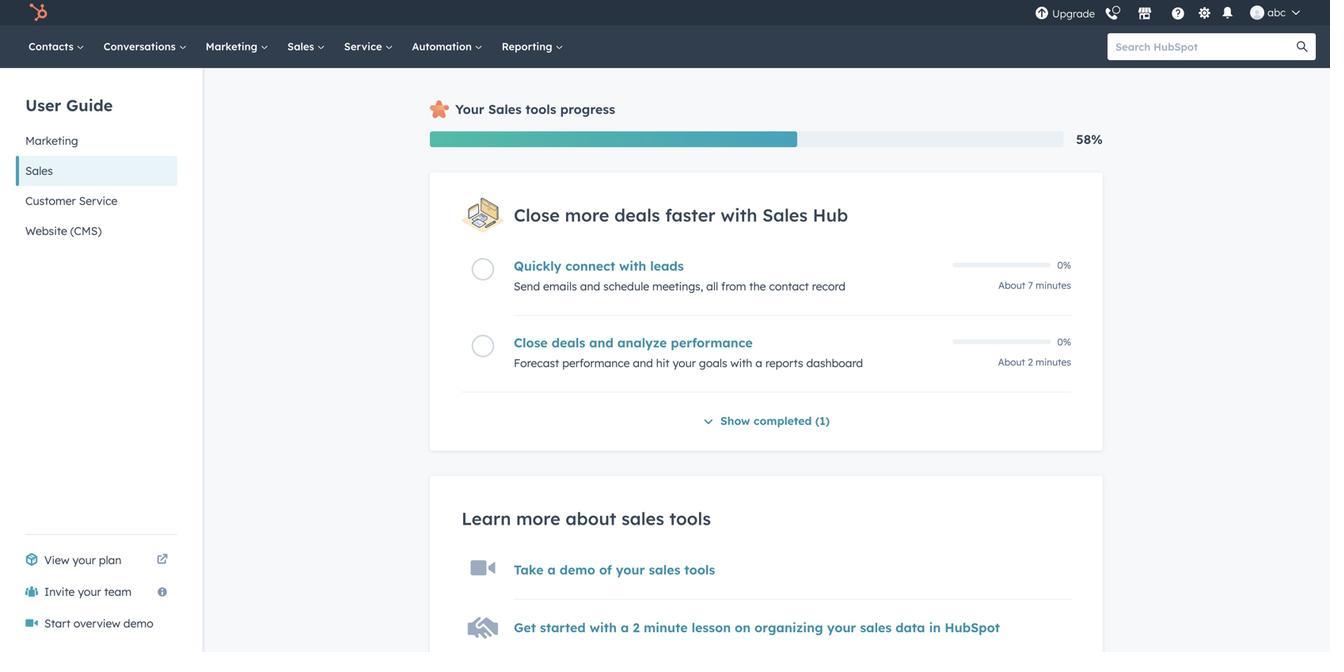 Task type: vqa. For each thing, say whether or not it's contained in the screenshot.
the the
yes



Task type: locate. For each thing, give the bounding box(es) containing it.
0 vertical spatial more
[[565, 204, 610, 226]]

1 horizontal spatial more
[[565, 204, 610, 226]]

0 vertical spatial minutes
[[1036, 279, 1072, 291]]

a left the 'reports'
[[756, 356, 763, 370]]

sales
[[622, 508, 665, 530], [649, 562, 681, 578], [860, 620, 892, 636]]

0% for quickly connect with leads
[[1058, 259, 1072, 271]]

service right the sales link
[[344, 40, 385, 53]]

marketing left the sales link
[[206, 40, 261, 53]]

0 vertical spatial a
[[756, 356, 763, 370]]

take a demo of your sales tools
[[514, 562, 715, 578]]

about for close deals and analyze performance
[[999, 356, 1026, 368]]

with
[[721, 204, 758, 226], [619, 258, 647, 274], [731, 356, 753, 370], [590, 620, 617, 636]]

2 close from the top
[[514, 335, 548, 351]]

sales link
[[278, 25, 335, 68]]

and down 'connect'
[[580, 279, 601, 293]]

and
[[580, 279, 601, 293], [589, 335, 614, 351], [633, 356, 653, 370]]

a right take
[[548, 562, 556, 578]]

1 vertical spatial sales
[[649, 562, 681, 578]]

website (cms)
[[25, 224, 102, 238]]

your left 'team'
[[78, 585, 101, 599]]

and inside quickly connect with leads send emails and schedule meetings, all from the contact record
[[580, 279, 601, 293]]

close up forecast
[[514, 335, 548, 351]]

connect
[[566, 258, 616, 274]]

automation
[[412, 40, 475, 53]]

faster
[[665, 204, 716, 226]]

1 vertical spatial minutes
[[1036, 356, 1072, 368]]

1 vertical spatial a
[[548, 562, 556, 578]]

1 horizontal spatial demo
[[560, 562, 596, 578]]

hubspot image
[[29, 3, 48, 22]]

1 horizontal spatial service
[[344, 40, 385, 53]]

2 0% from the top
[[1058, 336, 1072, 348]]

and left hit
[[633, 356, 653, 370]]

leads
[[651, 258, 684, 274]]

invite your team button
[[16, 577, 177, 608]]

marketing
[[206, 40, 261, 53], [25, 134, 78, 148]]

data
[[896, 620, 926, 636]]

close more deals faster with sales hub
[[514, 204, 849, 226]]

demo for overview
[[124, 617, 153, 631]]

conversations link
[[94, 25, 196, 68]]

demo left of on the left bottom
[[560, 562, 596, 578]]

0 horizontal spatial marketing
[[25, 134, 78, 148]]

0% up about 7 minutes
[[1058, 259, 1072, 271]]

service down sales button
[[79, 194, 118, 208]]

your sales tools progress progress bar
[[430, 131, 798, 147]]

0 vertical spatial and
[[580, 279, 601, 293]]

close up quickly
[[514, 204, 560, 226]]

1 minutes from the top
[[1036, 279, 1072, 291]]

notifications button
[[1218, 4, 1238, 21]]

performance up goals
[[671, 335, 753, 351]]

0 vertical spatial 0%
[[1058, 259, 1072, 271]]

your
[[673, 356, 696, 370], [73, 554, 96, 568], [616, 562, 645, 578], [78, 585, 101, 599], [827, 620, 857, 636]]

get
[[514, 620, 536, 636]]

on
[[735, 620, 751, 636]]

abc button
[[1241, 0, 1310, 25]]

1 close from the top
[[514, 204, 560, 226]]

help image
[[1172, 7, 1186, 21]]

sales
[[288, 40, 317, 53], [488, 101, 522, 117], [25, 164, 53, 178], [763, 204, 808, 226]]

settings image
[[1198, 7, 1212, 21]]

more up 'connect'
[[565, 204, 610, 226]]

service inside button
[[79, 194, 118, 208]]

your inside button
[[78, 585, 101, 599]]

help button
[[1165, 4, 1192, 21]]

1 vertical spatial service
[[79, 194, 118, 208]]

dashboard
[[807, 356, 863, 370]]

1 vertical spatial marketing
[[25, 134, 78, 148]]

1 vertical spatial about
[[999, 356, 1026, 368]]

2 vertical spatial a
[[621, 620, 629, 636]]

with right started in the bottom left of the page
[[590, 620, 617, 636]]

performance down analyze
[[563, 356, 630, 370]]

menu
[[1034, 0, 1312, 25]]

emails
[[543, 279, 577, 293]]

send
[[514, 279, 540, 293]]

1 horizontal spatial marketing
[[206, 40, 261, 53]]

marketing link
[[196, 25, 278, 68]]

more right learn
[[516, 508, 561, 530]]

a
[[756, 356, 763, 370], [548, 562, 556, 578], [621, 620, 629, 636]]

demo
[[560, 562, 596, 578], [124, 617, 153, 631]]

minutes right 7
[[1036, 279, 1072, 291]]

sales right about
[[622, 508, 665, 530]]

more
[[565, 204, 610, 226], [516, 508, 561, 530]]

minutes down about 7 minutes
[[1036, 356, 1072, 368]]

sales up customer
[[25, 164, 53, 178]]

customer
[[25, 194, 76, 208]]

demo down 'team'
[[124, 617, 153, 631]]

with inside quickly connect with leads send emails and schedule meetings, all from the contact record
[[619, 258, 647, 274]]

a left minute
[[621, 620, 629, 636]]

and left analyze
[[589, 335, 614, 351]]

1 vertical spatial demo
[[124, 617, 153, 631]]

completed
[[754, 414, 812, 428]]

abc
[[1268, 6, 1286, 19]]

all
[[707, 279, 719, 293]]

reporting link
[[492, 25, 573, 68]]

with inside close deals and analyze performance forecast performance and hit your goals with a reports dashboard
[[731, 356, 753, 370]]

contact
[[769, 279, 809, 293]]

0 vertical spatial close
[[514, 204, 560, 226]]

deals inside close deals and analyze performance forecast performance and hit your goals with a reports dashboard
[[552, 335, 586, 351]]

meetings,
[[653, 279, 704, 293]]

lesson
[[692, 620, 731, 636]]

0 vertical spatial about
[[999, 279, 1026, 291]]

2 down 7
[[1028, 356, 1034, 368]]

0 horizontal spatial deals
[[552, 335, 586, 351]]

deals left faster
[[615, 204, 660, 226]]

view your plan
[[44, 554, 121, 568]]

show completed (1)
[[721, 414, 830, 428]]

0 horizontal spatial demo
[[124, 617, 153, 631]]

customer service button
[[16, 186, 177, 216]]

show
[[721, 414, 751, 428]]

1 vertical spatial deals
[[552, 335, 586, 351]]

sales left hub
[[763, 204, 808, 226]]

0 vertical spatial sales
[[622, 508, 665, 530]]

with down the close deals and analyze performance button
[[731, 356, 753, 370]]

1 vertical spatial 0%
[[1058, 336, 1072, 348]]

0 vertical spatial deals
[[615, 204, 660, 226]]

sales left 'data'
[[860, 620, 892, 636]]

close inside close deals and analyze performance forecast performance and hit your goals with a reports dashboard
[[514, 335, 548, 351]]

sales up minute
[[649, 562, 681, 578]]

take a demo of your sales tools link
[[514, 562, 715, 578]]

2 vertical spatial tools
[[685, 562, 715, 578]]

your sales tools progress
[[455, 101, 616, 117]]

quickly connect with leads button
[[514, 258, 943, 274]]

service
[[344, 40, 385, 53], [79, 194, 118, 208]]

1 horizontal spatial 2
[[1028, 356, 1034, 368]]

1 0% from the top
[[1058, 259, 1072, 271]]

0 vertical spatial performance
[[671, 335, 753, 351]]

1 vertical spatial close
[[514, 335, 548, 351]]

2 minutes from the top
[[1036, 356, 1072, 368]]

1 vertical spatial tools
[[670, 508, 711, 530]]

1 vertical spatial 2
[[633, 620, 640, 636]]

link opens in a new window image
[[157, 551, 168, 570], [157, 555, 168, 566]]

your right of on the left bottom
[[616, 562, 645, 578]]

sales right your
[[488, 101, 522, 117]]

close for close deals and analyze performance forecast performance and hit your goals with a reports dashboard
[[514, 335, 548, 351]]

0 vertical spatial 2
[[1028, 356, 1034, 368]]

2 left minute
[[633, 620, 640, 636]]

deals
[[615, 204, 660, 226], [552, 335, 586, 351]]

0 horizontal spatial performance
[[563, 356, 630, 370]]

record
[[812, 279, 846, 293]]

notifications image
[[1221, 7, 1235, 21]]

team
[[104, 585, 132, 599]]

deals up forecast
[[552, 335, 586, 351]]

2 horizontal spatial a
[[756, 356, 763, 370]]

0 horizontal spatial service
[[79, 194, 118, 208]]

your right hit
[[673, 356, 696, 370]]

your left plan
[[73, 554, 96, 568]]

performance
[[671, 335, 753, 351], [563, 356, 630, 370]]

0 horizontal spatial more
[[516, 508, 561, 530]]

2 vertical spatial sales
[[860, 620, 892, 636]]

with up "schedule"
[[619, 258, 647, 274]]

0 horizontal spatial 2
[[633, 620, 640, 636]]

with right faster
[[721, 204, 758, 226]]

2 link opens in a new window image from the top
[[157, 555, 168, 566]]

marketing down user
[[25, 134, 78, 148]]

about
[[999, 279, 1026, 291], [999, 356, 1026, 368]]

0 vertical spatial demo
[[560, 562, 596, 578]]

0 horizontal spatial a
[[548, 562, 556, 578]]

0% up the about 2 minutes
[[1058, 336, 1072, 348]]

minutes
[[1036, 279, 1072, 291], [1036, 356, 1072, 368]]

0%
[[1058, 259, 1072, 271], [1058, 336, 1072, 348]]

goals
[[699, 356, 728, 370]]

1 vertical spatial more
[[516, 508, 561, 530]]



Task type: describe. For each thing, give the bounding box(es) containing it.
settings link
[[1195, 4, 1215, 21]]

7
[[1029, 279, 1034, 291]]

quickly connect with leads send emails and schedule meetings, all from the contact record
[[514, 258, 846, 293]]

start overview demo link
[[16, 608, 177, 640]]

your
[[455, 101, 485, 117]]

demo for a
[[560, 562, 596, 578]]

progress
[[560, 101, 616, 117]]

more for deals
[[565, 204, 610, 226]]

overview
[[74, 617, 120, 631]]

guide
[[66, 95, 113, 115]]

forecast
[[514, 356, 559, 370]]

hubspot link
[[19, 3, 59, 22]]

show completed (1) button
[[703, 412, 830, 432]]

about for quickly connect with leads
[[999, 279, 1026, 291]]

service link
[[335, 25, 403, 68]]

1 vertical spatial performance
[[563, 356, 630, 370]]

user guide
[[25, 95, 113, 115]]

sales right the "marketing" link
[[288, 40, 317, 53]]

a inside close deals and analyze performance forecast performance and hit your goals with a reports dashboard
[[756, 356, 763, 370]]

1 horizontal spatial a
[[621, 620, 629, 636]]

search image
[[1297, 41, 1309, 52]]

marketplaces button
[[1129, 0, 1162, 25]]

analyze
[[618, 335, 667, 351]]

0 vertical spatial tools
[[526, 101, 557, 117]]

conversations
[[104, 40, 179, 53]]

user guide views element
[[16, 68, 177, 246]]

0% for close deals and analyze performance
[[1058, 336, 1072, 348]]

sales button
[[16, 156, 177, 186]]

1 horizontal spatial performance
[[671, 335, 753, 351]]

plan
[[99, 554, 121, 568]]

learn more about sales tools
[[462, 508, 711, 530]]

your right organizing
[[827, 620, 857, 636]]

about 7 minutes
[[999, 279, 1072, 291]]

view
[[44, 554, 69, 568]]

automation link
[[403, 25, 492, 68]]

1 horizontal spatial deals
[[615, 204, 660, 226]]

close for close more deals faster with sales hub
[[514, 204, 560, 226]]

invite your team
[[44, 585, 132, 599]]

contacts
[[29, 40, 77, 53]]

contacts link
[[19, 25, 94, 68]]

marketing button
[[16, 126, 177, 156]]

get started with a 2 minute lesson on organizing your sales data in hubspot
[[514, 620, 1000, 636]]

website (cms) button
[[16, 216, 177, 246]]

about
[[566, 508, 617, 530]]

58%
[[1077, 131, 1103, 147]]

minutes for close deals and analyze performance
[[1036, 356, 1072, 368]]

gary orlando image
[[1251, 6, 1265, 20]]

minutes for quickly connect with leads
[[1036, 279, 1072, 291]]

0 vertical spatial marketing
[[206, 40, 261, 53]]

hubspot
[[945, 620, 1000, 636]]

invite
[[44, 585, 75, 599]]

website
[[25, 224, 67, 238]]

close deals and analyze performance forecast performance and hit your goals with a reports dashboard
[[514, 335, 863, 370]]

minute
[[644, 620, 688, 636]]

take
[[514, 562, 544, 578]]

organizing
[[755, 620, 824, 636]]

the
[[750, 279, 766, 293]]

upgrade
[[1053, 7, 1096, 20]]

about 2 minutes
[[999, 356, 1072, 368]]

sales inside button
[[25, 164, 53, 178]]

schedule
[[604, 279, 650, 293]]

hit
[[656, 356, 670, 370]]

from
[[722, 279, 747, 293]]

learn
[[462, 508, 511, 530]]

0 vertical spatial service
[[344, 40, 385, 53]]

close deals and analyze performance button
[[514, 335, 943, 351]]

Search HubSpot search field
[[1108, 33, 1302, 60]]

upgrade image
[[1035, 7, 1050, 21]]

start overview demo
[[44, 617, 153, 631]]

user
[[25, 95, 61, 115]]

of
[[599, 562, 612, 578]]

calling icon image
[[1105, 7, 1119, 22]]

your inside close deals and analyze performance forecast performance and hit your goals with a reports dashboard
[[673, 356, 696, 370]]

1 link opens in a new window image from the top
[[157, 551, 168, 570]]

start
[[44, 617, 71, 631]]

reporting
[[502, 40, 556, 53]]

view your plan link
[[16, 545, 177, 577]]

marketplaces image
[[1138, 7, 1153, 21]]

more for about
[[516, 508, 561, 530]]

in
[[929, 620, 941, 636]]

(cms)
[[70, 224, 102, 238]]

(1)
[[816, 414, 830, 428]]

reports
[[766, 356, 804, 370]]

menu containing abc
[[1034, 0, 1312, 25]]

search button
[[1290, 33, 1316, 60]]

customer service
[[25, 194, 118, 208]]

hub
[[813, 204, 849, 226]]

marketing inside button
[[25, 134, 78, 148]]

2 vertical spatial and
[[633, 356, 653, 370]]

started
[[540, 620, 586, 636]]

1 vertical spatial and
[[589, 335, 614, 351]]

get started with a 2 minute lesson on organizing your sales data in hubspot link
[[514, 620, 1000, 636]]

quickly
[[514, 258, 562, 274]]

calling icon button
[[1099, 1, 1126, 24]]



